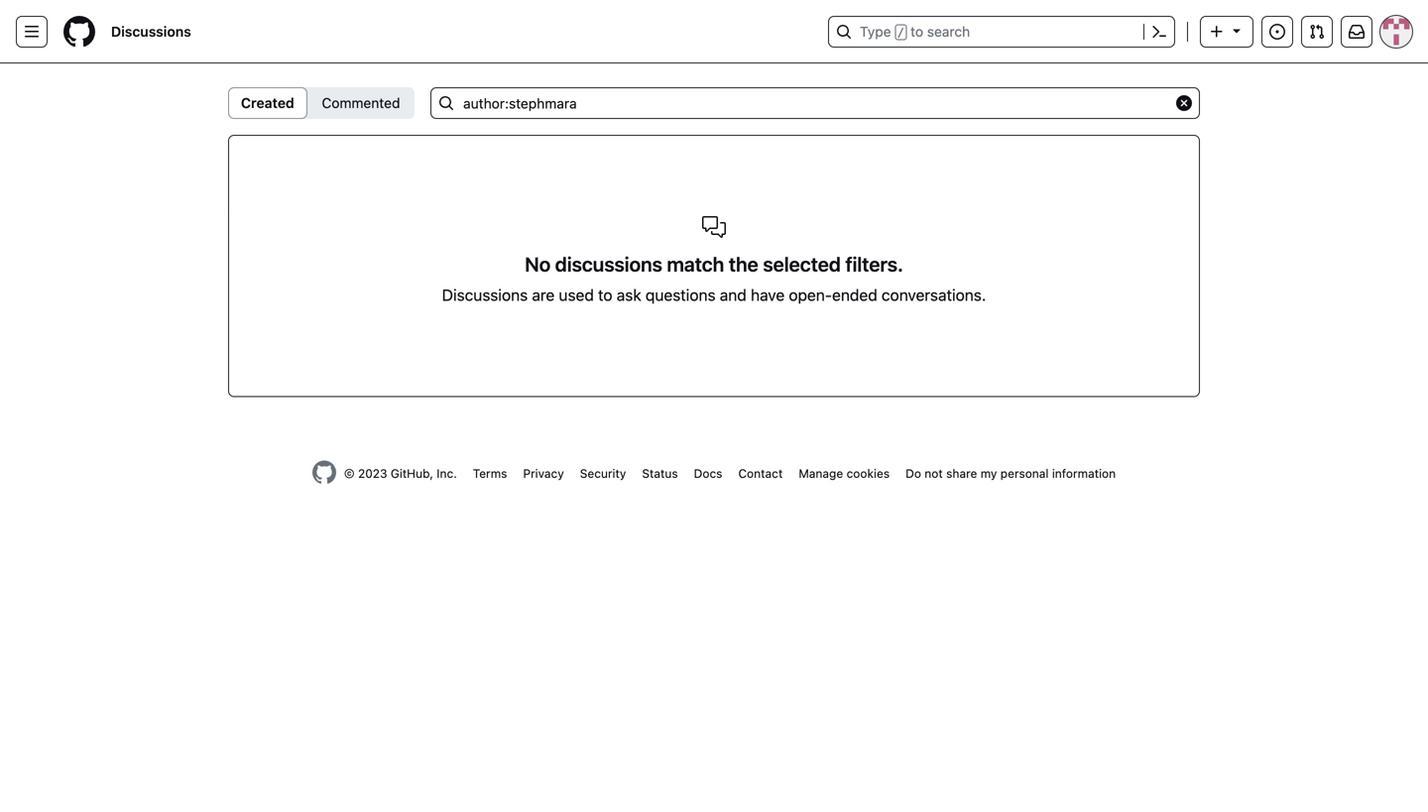 Task type: locate. For each thing, give the bounding box(es) containing it.
and
[[720, 286, 747, 305]]

the
[[729, 252, 759, 276]]

list
[[228, 87, 415, 119]]

filters.
[[846, 252, 903, 276]]

Search all discussions text field
[[431, 87, 1200, 119]]

terms link
[[473, 467, 507, 481]]

inc.
[[437, 467, 457, 481]]

created
[[241, 95, 294, 111]]

commented
[[322, 95, 400, 111]]

search
[[927, 23, 970, 40]]

manage cookies button
[[799, 465, 890, 483]]

0 vertical spatial to
[[911, 23, 924, 40]]

security
[[580, 467, 626, 481]]

to inside no discussions match the selected filters. discussions are used to ask questions and have open-ended conversations.
[[598, 286, 613, 305]]

questions
[[646, 286, 716, 305]]

1 horizontal spatial discussions
[[442, 286, 528, 305]]

selected
[[763, 252, 841, 276]]

0 vertical spatial discussions
[[111, 23, 191, 40]]

0 vertical spatial homepage image
[[63, 16, 95, 48]]

to
[[911, 23, 924, 40], [598, 286, 613, 305]]

status link
[[642, 467, 678, 481]]

information
[[1052, 467, 1116, 481]]

list containing created
[[228, 87, 415, 119]]

0 horizontal spatial discussions
[[111, 23, 191, 40]]

plus image
[[1209, 24, 1225, 40]]

1 vertical spatial discussions
[[442, 286, 528, 305]]

to right /
[[911, 23, 924, 40]]

issue opened image
[[1270, 24, 1286, 40]]

do not share my personal information button
[[906, 465, 1116, 483]]

clear image
[[1176, 95, 1192, 111]]

no discussions match the selected filters. discussions are used to ask questions and have open-ended conversations.
[[442, 252, 986, 305]]

notifications image
[[1349, 24, 1365, 40]]

homepage image
[[63, 16, 95, 48], [312, 461, 336, 485]]

have
[[751, 286, 785, 305]]

comment discussion image
[[702, 215, 726, 239]]

personal
[[1001, 467, 1049, 481]]

my
[[981, 467, 997, 481]]

open-
[[789, 286, 832, 305]]

discussions inside no discussions match the selected filters. discussions are used to ask questions and have open-ended conversations.
[[442, 286, 528, 305]]

type / to search
[[860, 23, 970, 40]]

type
[[860, 23, 891, 40]]

discussions
[[111, 23, 191, 40], [442, 286, 528, 305]]

contact
[[738, 467, 783, 481]]

do
[[906, 467, 921, 481]]

1 vertical spatial to
[[598, 286, 613, 305]]

not
[[925, 467, 943, 481]]

1 horizontal spatial homepage image
[[312, 461, 336, 485]]

to left "ask"
[[598, 286, 613, 305]]

0 horizontal spatial to
[[598, 286, 613, 305]]

1 vertical spatial homepage image
[[312, 461, 336, 485]]

©
[[344, 467, 355, 481]]



Task type: describe. For each thing, give the bounding box(es) containing it.
Discussions search field
[[431, 87, 1200, 119]]

cookies
[[847, 467, 890, 481]]

share
[[946, 467, 977, 481]]

manage
[[799, 467, 843, 481]]

1 horizontal spatial to
[[911, 23, 924, 40]]

created link
[[233, 92, 302, 114]]

contact link
[[738, 467, 783, 481]]

git pull request image
[[1309, 24, 1325, 40]]

used
[[559, 286, 594, 305]]

privacy
[[523, 467, 564, 481]]

discussions
[[555, 252, 663, 276]]

no
[[525, 252, 551, 276]]

search image
[[439, 95, 454, 111]]

triangle down image
[[1229, 22, 1245, 38]]

terms
[[473, 467, 507, 481]]

manage cookies
[[799, 467, 890, 481]]

docs
[[694, 467, 723, 481]]

security link
[[580, 467, 626, 481]]

command palette image
[[1152, 24, 1168, 40]]

conversations.
[[882, 286, 986, 305]]

© 2023 github, inc.
[[344, 467, 457, 481]]

ended
[[832, 286, 878, 305]]

privacy link
[[523, 467, 564, 481]]

/
[[897, 26, 905, 40]]

commented link
[[312, 92, 410, 114]]

do not share my personal information
[[906, 467, 1116, 481]]

2023
[[358, 467, 387, 481]]

github,
[[391, 467, 433, 481]]

are
[[532, 286, 555, 305]]

match
[[667, 252, 724, 276]]

docs link
[[694, 467, 723, 481]]

0 horizontal spatial homepage image
[[63, 16, 95, 48]]

ask
[[617, 286, 642, 305]]

status
[[642, 467, 678, 481]]



Task type: vqa. For each thing, say whether or not it's contained in the screenshot.
completed link
no



